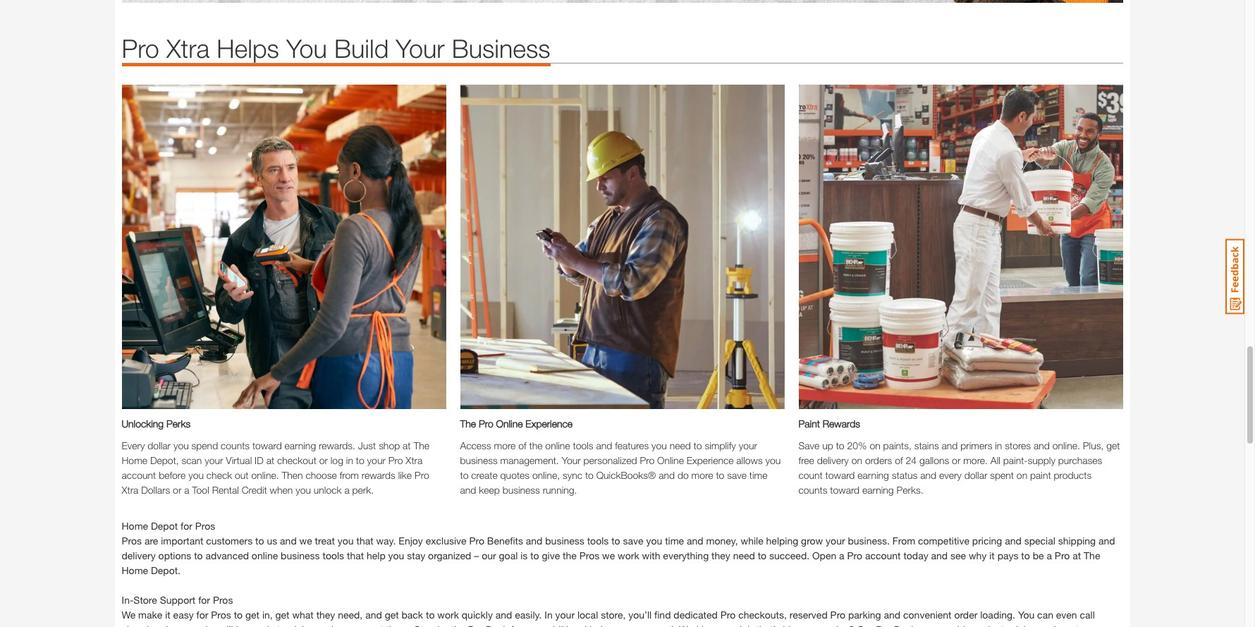 Task type: locate. For each thing, give the bounding box(es) containing it.
1 vertical spatial be
[[236, 623, 247, 627]]

1 horizontal spatial of
[[895, 454, 904, 466]]

1 home from the top
[[122, 454, 148, 466]]

checkout
[[277, 454, 317, 466]]

0 vertical spatial be
[[1033, 549, 1045, 561]]

1 horizontal spatial in
[[996, 439, 1003, 451]]

you up with at the bottom
[[647, 535, 663, 546]]

1 vertical spatial pricing
[[1007, 623, 1037, 627]]

2 horizontal spatial the
[[563, 549, 577, 561]]

dollar inside "save up to 20% on paints, stains and primers in stores and online. plus, get free delivery on orders of 24 gallons or more. all paint-supply purchases count toward earning status and every dollar spent on paint products counts toward earning perks."
[[965, 469, 988, 481]]

and left easily.
[[496, 609, 512, 621]]

1 horizontal spatial can
[[1038, 609, 1054, 621]]

1 vertical spatial online
[[252, 549, 278, 561]]

account inside home depot for pros pros are important customers to us and we treat you that way. enjoy exclusive pro benefits and business tools to save you time and money, while helping grow your business. from competitive pricing and special shipping and delivery options to advanced online business tools that help you stay organized – our goal is to give the pros we work with everything they need to succeed. open a pro account today and see why it pays to be a pro at the home depot.
[[866, 549, 901, 561]]

get right plus,
[[1107, 439, 1121, 451]]

up
[[823, 439, 834, 451], [310, 623, 321, 627]]

counts inside "save up to 20% on paints, stains and primers in stores and online. plus, get free delivery on orders of 24 gallons or more. all paint-supply purchases count toward earning status and every dollar spent on paint products counts toward earning perks."
[[799, 484, 828, 496]]

count
[[799, 469, 823, 481]]

toward inside every dollar you spend counts toward earning rewards. just shop at the home depot, scan your virtual id at checkout or log in to your pro xtra account before you check out online. then choose from rewards like pro xtra dollars or a tool rental credit when you unlock a perk.
[[253, 439, 282, 451]]

you down then
[[296, 484, 311, 496]]

make
[[138, 609, 163, 621]]

to right the is
[[531, 549, 539, 561]]

at
[[403, 439, 411, 451], [266, 454, 275, 466], [1073, 549, 1082, 561]]

1 vertical spatial toward
[[826, 469, 855, 481]]

your down easy
[[171, 623, 191, 627]]

ready
[[250, 623, 274, 627]]

big
[[783, 623, 797, 627]]

1 vertical spatial earning
[[858, 469, 890, 481]]

we left with at the bottom
[[603, 549, 615, 561]]

toward right count
[[826, 469, 855, 481]]

in
[[996, 439, 1003, 451], [346, 454, 353, 466]]

1 vertical spatial online
[[658, 454, 684, 466]]

to left 20%
[[837, 439, 845, 451]]

more down the pro online experience
[[494, 439, 516, 451]]

0 horizontal spatial up
[[310, 623, 321, 627]]

need inside the access more of the online tools and features you need to simplify your business management. your personalized pro online experience allows you to create quotes online, sync to quickbooks® and do more to save time and keep business running.
[[670, 439, 691, 451]]

for up important
[[181, 520, 193, 532]]

be inside in-store support for pros we make it easy for pros to get in, get what they need, and get back to work quickly and easily. in your local store, you'll find dedicated pro checkouts, reserved pro parking and convenient order loading. you can even call ahead and your order will be ready to pick up when you get there. stop by the pro desk for any additional help you may need. working on a job that's big or complex? our pro desk can provide project pricing and quotes
[[236, 623, 247, 627]]

business down access
[[460, 454, 498, 466]]

online up management.
[[546, 439, 571, 451]]

0 vertical spatial the
[[460, 417, 476, 429]]

the up management.
[[530, 439, 543, 451]]

depot,
[[150, 454, 179, 466]]

more right do
[[692, 469, 714, 481]]

0 horizontal spatial help
[[367, 549, 386, 561]]

all
[[991, 454, 1001, 466]]

1 horizontal spatial you
[[1019, 609, 1035, 621]]

of inside "save up to 20% on paints, stains and primers in stores and online. plus, get free delivery on orders of 24 gallons or more. all paint-supply purchases count toward earning status and every dollar spent on paint products counts toward earning perks."
[[895, 454, 904, 466]]

home down every
[[122, 454, 148, 466]]

for
[[181, 520, 193, 532], [198, 594, 210, 606], [197, 609, 208, 621], [511, 623, 523, 627]]

0 vertical spatial it
[[990, 549, 995, 561]]

dollar up depot,
[[148, 439, 171, 451]]

1 horizontal spatial delivery
[[817, 454, 849, 466]]

0 vertical spatial online
[[496, 417, 523, 429]]

1 vertical spatial your
[[562, 454, 581, 466]]

helps
[[217, 33, 279, 63]]

up inside in-store support for pros we make it easy for pros to get in, get what they need, and get back to work quickly and easily. in your local store, you'll find dedicated pro checkouts, reserved pro parking and convenient order loading. you can even call ahead and your order will be ready to pick up when you get there. stop by the pro desk for any additional help you may need. working on a job that's big or complex? our pro desk can provide project pricing and quotes
[[310, 623, 321, 627]]

1 horizontal spatial the
[[460, 417, 476, 429]]

at right id
[[266, 454, 275, 466]]

up right save
[[823, 439, 834, 451]]

in inside "save up to 20% on paints, stains and primers in stores and online. plus, get free delivery on orders of 24 gallons or more. all paint-supply purchases count toward earning status and every dollar spent on paint products counts toward earning perks."
[[996, 439, 1003, 451]]

help down way.
[[367, 549, 386, 561]]

counts up the virtual
[[221, 439, 250, 451]]

why
[[969, 549, 987, 561]]

to down important
[[194, 549, 203, 561]]

order
[[955, 609, 978, 621], [193, 623, 216, 627]]

dollar
[[148, 439, 171, 451], [965, 469, 988, 481]]

1 horizontal spatial it
[[990, 549, 995, 561]]

enjoy
[[399, 535, 423, 546]]

be down special at the bottom right of page
[[1033, 549, 1045, 561]]

0 vertical spatial your
[[396, 33, 445, 63]]

at right shop on the bottom left
[[403, 439, 411, 451]]

online up do
[[658, 454, 684, 466]]

and down make
[[152, 623, 168, 627]]

for inside home depot for pros pros are important customers to us and we treat you that way. enjoy exclusive pro benefits and business tools to save you time and money, while helping grow your business. from competitive pricing and special shipping and delivery options to advanced online business tools that help you stay organized – our goal is to give the pros we work with everything they need to succeed. open a pro account today and see why it pays to be a pro at the home depot.
[[181, 520, 193, 532]]

free
[[799, 454, 815, 466]]

simplify
[[705, 439, 736, 451]]

0 horizontal spatial you
[[286, 33, 327, 63]]

1 horizontal spatial more
[[692, 469, 714, 481]]

be
[[1033, 549, 1045, 561], [236, 623, 247, 627]]

when inside every dollar you spend counts toward earning rewards. just shop at the home depot, scan your virtual id at checkout or log in to your pro xtra account before you check out online. then choose from rewards like pro xtra dollars or a tool rental credit when you unlock a perk.
[[270, 484, 293, 496]]

they inside home depot for pros pros are important customers to us and we treat you that way. enjoy exclusive pro benefits and business tools to save you time and money, while helping grow your business. from competitive pricing and special shipping and delivery options to advanced online business tools that help you stay organized – our goal is to give the pros we work with everything they need to succeed. open a pro account today and see why it pays to be a pro at the home depot.
[[712, 549, 731, 561]]

earning inside every dollar you spend counts toward earning rewards. just shop at the home depot, scan your virtual id at checkout or log in to your pro xtra account before you check out online. then choose from rewards like pro xtra dollars or a tool rental credit when you unlock a perk.
[[285, 439, 316, 451]]

up down what at the bottom left
[[310, 623, 321, 627]]

1 vertical spatial dollar
[[965, 469, 988, 481]]

toward up id
[[253, 439, 282, 451]]

1 horizontal spatial need
[[734, 549, 755, 561]]

0 vertical spatial of
[[519, 439, 527, 451]]

to right pays
[[1022, 549, 1031, 561]]

to down just
[[356, 454, 365, 466]]

goal
[[499, 549, 518, 561]]

every
[[940, 469, 962, 481]]

home
[[122, 454, 148, 466], [122, 520, 148, 532], [122, 564, 148, 576]]

online inside the access more of the online tools and features you need to simplify your business management. your personalized pro online experience allows you to create quotes online, sync to quickbooks® and do more to save time and keep business running.
[[546, 439, 571, 451]]

experience down simplify
[[687, 454, 734, 466]]

access
[[460, 439, 491, 451]]

paint
[[1031, 469, 1052, 481]]

pro xtra helps you build your business
[[122, 33, 551, 63]]

and left keep
[[460, 484, 476, 496]]

time down allows
[[750, 469, 768, 481]]

are
[[145, 535, 158, 546]]

log
[[331, 454, 344, 466]]

0 vertical spatial toward
[[253, 439, 282, 451]]

when down then
[[270, 484, 293, 496]]

0 horizontal spatial xtra
[[122, 484, 139, 496]]

our
[[858, 623, 874, 627]]

0 horizontal spatial your
[[396, 33, 445, 63]]

earning
[[285, 439, 316, 451], [858, 469, 890, 481], [863, 484, 894, 496]]

help down local
[[590, 623, 609, 627]]

0 horizontal spatial pricing
[[973, 535, 1003, 546]]

can left even
[[1038, 609, 1054, 621]]

pricing inside home depot for pros pros are important customers to us and we treat you that way. enjoy exclusive pro benefits and business tools to save you time and money, while helping grow your business. from competitive pricing and special shipping and delivery options to advanced online business tools that help you stay organized – our goal is to give the pros we work with everything they need to succeed. open a pro account today and see why it pays to be a pro at the home depot.
[[973, 535, 1003, 546]]

online. down id
[[251, 469, 279, 481]]

reserved
[[790, 609, 828, 621]]

counts down count
[[799, 484, 828, 496]]

your
[[396, 33, 445, 63], [562, 454, 581, 466]]

1 horizontal spatial xtra
[[166, 33, 210, 63]]

1 horizontal spatial pricing
[[1007, 623, 1037, 627]]

0 horizontal spatial counts
[[221, 439, 250, 451]]

0 horizontal spatial the
[[451, 623, 465, 627]]

xtra
[[166, 33, 210, 63], [406, 454, 423, 466], [122, 484, 139, 496]]

0 vertical spatial time
[[750, 469, 768, 481]]

pro
[[122, 33, 159, 63], [479, 417, 494, 429], [389, 454, 403, 466], [640, 454, 655, 466], [415, 469, 430, 481], [469, 535, 485, 546], [848, 549, 863, 561], [1055, 549, 1071, 561], [721, 609, 736, 621], [831, 609, 846, 621], [468, 623, 483, 627], [877, 623, 892, 627]]

0 horizontal spatial account
[[122, 469, 156, 481]]

convenient
[[904, 609, 952, 621]]

see
[[951, 549, 967, 561]]

0 horizontal spatial it
[[165, 609, 171, 621]]

to up stop
[[426, 609, 435, 621]]

up inside "save up to 20% on paints, stains and primers in stores and online. plus, get free delivery on orders of 24 gallons or more. all paint-supply purchases count toward earning status and every dollar spent on paint products counts toward earning perks."
[[823, 439, 834, 451]]

0 horizontal spatial when
[[270, 484, 293, 496]]

0 vertical spatial work
[[618, 549, 640, 561]]

2 horizontal spatial xtra
[[406, 454, 423, 466]]

the inside home depot for pros pros are important customers to us and we treat you that way. enjoy exclusive pro benefits and business tools to save you time and money, while helping grow your business. from competitive pricing and special shipping and delivery options to advanced online business tools that help you stay organized – our goal is to give the pros we work with everything they need to succeed. open a pro account today and see why it pays to be a pro at the home depot.
[[1084, 549, 1101, 561]]

the
[[460, 417, 476, 429], [414, 439, 430, 451], [1084, 549, 1101, 561]]

0 horizontal spatial time
[[665, 535, 684, 546]]

online. inside "save up to 20% on paints, stains and primers in stores and online. plus, get free delivery on orders of 24 gallons or more. all paint-supply purchases count toward earning status and every dollar spent on paint products counts toward earning perks."
[[1053, 439, 1081, 451]]

dollar inside every dollar you spend counts toward earning rewards. just shop at the home depot, scan your virtual id at checkout or log in to your pro xtra account before you check out online. then choose from rewards like pro xtra dollars or a tool rental credit when you unlock a perk.
[[148, 439, 171, 451]]

the inside every dollar you spend counts toward earning rewards. just shop at the home depot, scan your virtual id at checkout or log in to your pro xtra account before you check out online. then choose from rewards like pro xtra dollars or a tool rental credit when you unlock a perk.
[[414, 439, 430, 451]]

to left pick
[[277, 623, 286, 627]]

ahead
[[122, 623, 149, 627]]

0 vertical spatial they
[[712, 549, 731, 561]]

1 vertical spatial at
[[266, 454, 275, 466]]

you'll
[[629, 609, 652, 621]]

0 vertical spatial the
[[530, 439, 543, 451]]

us
[[267, 535, 277, 546]]

0 vertical spatial we
[[300, 535, 312, 546]]

may
[[631, 623, 649, 627]]

treat
[[315, 535, 335, 546]]

0 vertical spatial up
[[823, 439, 834, 451]]

1 horizontal spatial save
[[728, 469, 747, 481]]

or down before
[[173, 484, 182, 496]]

help inside home depot for pros pros are important customers to us and we treat you that way. enjoy exclusive pro benefits and business tools to save you time and money, while helping grow your business. from competitive pricing and special shipping and delivery options to advanced online business tools that help you stay organized – our goal is to give the pros we work with everything they need to succeed. open a pro account today and see why it pays to be a pro at the home depot.
[[367, 549, 386, 561]]

0 vertical spatial need
[[670, 439, 691, 451]]

account
[[122, 469, 156, 481], [866, 549, 901, 561]]

a home depot associate hands paint to a shopping pro. image
[[799, 84, 1124, 409]]

get
[[1107, 439, 1121, 451], [246, 609, 260, 621], [276, 609, 290, 621], [385, 609, 399, 621], [369, 623, 384, 627]]

the down shipping
[[1084, 549, 1101, 561]]

experience
[[526, 417, 573, 429], [687, 454, 734, 466]]

online. up "purchases" at bottom
[[1053, 439, 1081, 451]]

0 horizontal spatial of
[[519, 439, 527, 451]]

when
[[270, 484, 293, 496], [324, 623, 348, 627]]

a right open at the right bottom
[[840, 549, 845, 561]]

it inside home depot for pros pros are important customers to us and we treat you that way. enjoy exclusive pro benefits and business tools to save you time and money, while helping grow your business. from competitive pricing and special shipping and delivery options to advanced online business tools that help you stay organized – our goal is to give the pros we work with everything they need to succeed. open a pro account today and see why it pays to be a pro at the home depot.
[[990, 549, 995, 561]]

1 horizontal spatial experience
[[687, 454, 734, 466]]

0 vertical spatial online
[[546, 439, 571, 451]]

2 horizontal spatial at
[[1073, 549, 1082, 561]]

0 horizontal spatial be
[[236, 623, 247, 627]]

you right loading.
[[1019, 609, 1035, 621]]

2 vertical spatial the
[[1084, 549, 1101, 561]]

the right shop on the bottom left
[[414, 439, 430, 451]]

give
[[542, 549, 560, 561]]

1 vertical spatial need
[[734, 549, 755, 561]]

you inside in-store support for pros we make it easy for pros to get in, get what they need, and get back to work quickly and easily. in your local store, you'll find dedicated pro checkouts, reserved pro parking and convenient order loading. you can even call ahead and your order will be ready to pick up when you get there. stop by the pro desk for any additional help you may need. working on a job that's big or complex? our pro desk can provide project pricing and quotes
[[1019, 609, 1035, 621]]

0 vertical spatial counts
[[221, 439, 250, 451]]

to down quickbooks®
[[612, 535, 621, 546]]

work up by
[[438, 609, 459, 621]]

0 vertical spatial tools
[[573, 439, 594, 451]]

quickbooks®
[[597, 469, 656, 481]]

a pro uses his phone at a work site. image
[[460, 84, 785, 409]]

0 horizontal spatial online.
[[251, 469, 279, 481]]

pro inside the access more of the online tools and features you need to simplify your business management. your personalized pro online experience allows you to create quotes online, sync to quickbooks® and do more to save time and keep business running.
[[640, 454, 655, 466]]

id
[[255, 454, 264, 466]]

1 horizontal spatial work
[[618, 549, 640, 561]]

unlocking
[[122, 417, 164, 429]]

desk down convenient
[[895, 623, 917, 627]]

online down us
[[252, 549, 278, 561]]

save
[[728, 469, 747, 481], [623, 535, 644, 546]]

xtra up like
[[406, 454, 423, 466]]

your inside the access more of the online tools and features you need to simplify your business management. your personalized pro online experience allows you to create quotes online, sync to quickbooks® and do more to save time and keep business running.
[[562, 454, 581, 466]]

our
[[482, 549, 496, 561]]

1 vertical spatial home
[[122, 520, 148, 532]]

1 vertical spatial the
[[563, 549, 577, 561]]

0 vertical spatial in
[[996, 439, 1003, 451]]

0 horizontal spatial experience
[[526, 417, 573, 429]]

when down the need,
[[324, 623, 348, 627]]

2 vertical spatial tools
[[323, 549, 344, 561]]

you down store,
[[612, 623, 628, 627]]

feedback link image
[[1226, 238, 1245, 315]]

0 vertical spatial save
[[728, 469, 747, 481]]

1 vertical spatial up
[[310, 623, 321, 627]]

of left 24
[[895, 454, 904, 466]]

pick
[[289, 623, 307, 627]]

they
[[712, 549, 731, 561], [317, 609, 335, 621]]

the up access
[[460, 417, 476, 429]]

at down shipping
[[1073, 549, 1082, 561]]

1 horizontal spatial be
[[1033, 549, 1045, 561]]

0 horizontal spatial they
[[317, 609, 335, 621]]

1 horizontal spatial online.
[[1053, 439, 1081, 451]]

or inside in-store support for pros we make it easy for pros to get in, get what they need, and get back to work quickly and easily. in your local store, you'll find dedicated pro checkouts, reserved pro parking and convenient order loading. you can even call ahead and your order will be ready to pick up when you get there. stop by the pro desk for any additional help you may need. working on a job that's big or complex? our pro desk can provide project pricing and quotes
[[800, 623, 809, 627]]

to left create
[[460, 469, 469, 481]]

special
[[1025, 535, 1056, 546]]

on inside in-store support for pros we make it easy for pros to get in, get what they need, and get back to work quickly and easily. in your local store, you'll find dedicated pro checkouts, reserved pro parking and convenient order loading. you can even call ahead and your order will be ready to pick up when you get there. stop by the pro desk for any additional help you may need. working on a job that's big or complex? our pro desk can provide project pricing and quotes
[[718, 623, 729, 627]]

we left treat
[[300, 535, 312, 546]]

that's
[[757, 623, 781, 627]]

can down convenient
[[920, 623, 936, 627]]

to inside "save up to 20% on paints, stains and primers in stores and online. plus, get free delivery on orders of 24 gallons or more. all paint-supply purchases count toward earning status and every dollar spent on paint products counts toward earning perks."
[[837, 439, 845, 451]]

0 vertical spatial order
[[955, 609, 978, 621]]

1 vertical spatial online.
[[251, 469, 279, 481]]

get inside "save up to 20% on paints, stains and primers in stores and online. plus, get free delivery on orders of 24 gallons or more. all paint-supply purchases count toward earning status and every dollar spent on paint products counts toward earning perks."
[[1107, 439, 1121, 451]]

1 vertical spatial tools
[[587, 535, 609, 546]]

more
[[494, 439, 516, 451], [692, 469, 714, 481]]

and right shipping
[[1099, 535, 1116, 546]]

stay
[[407, 549, 426, 561]]

unlocking perks
[[122, 417, 191, 429]]

rental
[[212, 484, 239, 496]]

1 horizontal spatial the
[[530, 439, 543, 451]]

get right in,
[[276, 609, 290, 621]]

out
[[235, 469, 249, 481]]

in
[[545, 609, 553, 621]]

benefits
[[487, 535, 523, 546]]

1 vertical spatial account
[[866, 549, 901, 561]]

be right 'will'
[[236, 623, 247, 627]]

time inside the access more of the online tools and features you need to simplify your business management. your personalized pro online experience allows you to create quotes online, sync to quickbooks® and do more to save time and keep business running.
[[750, 469, 768, 481]]

on down paint-
[[1017, 469, 1028, 481]]

like
[[398, 469, 412, 481]]

in inside every dollar you spend counts toward earning rewards. just shop at the home depot, scan your virtual id at checkout or log in to your pro xtra account before you check out online. then choose from rewards like pro xtra dollars or a tool rental credit when you unlock a perk.
[[346, 454, 353, 466]]

1 vertical spatial experience
[[687, 454, 734, 466]]

0 horizontal spatial the
[[414, 439, 430, 451]]

of inside the access more of the online tools and features you need to simplify your business management. your personalized pro online experience allows you to create quotes online, sync to quickbooks® and do more to save time and keep business running.
[[519, 439, 527, 451]]

unlock
[[314, 484, 342, 496]]

0 horizontal spatial order
[[193, 623, 216, 627]]

create
[[472, 469, 498, 481]]

for right support
[[198, 594, 210, 606]]

save up with at the bottom
[[623, 535, 644, 546]]

and up supply
[[1034, 439, 1050, 451]]

when inside in-store support for pros we make it easy for pros to get in, get what they need, and get back to work quickly and easily. in your local store, you'll find dedicated pro checkouts, reserved pro parking and convenient order loading. you can even call ahead and your order will be ready to pick up when you get there. stop by the pro desk for any additional help you may need. working on a job that's big or complex? our pro desk can provide project pricing and quotes
[[324, 623, 348, 627]]

order up provide at the bottom of the page
[[955, 609, 978, 621]]

support
[[160, 594, 196, 606]]

in right log
[[346, 454, 353, 466]]

while
[[741, 535, 764, 546]]

the
[[530, 439, 543, 451], [563, 549, 577, 561], [451, 623, 465, 627]]

a down special at the bottom right of page
[[1047, 549, 1053, 561]]

in up all
[[996, 439, 1003, 451]]

1 vertical spatial save
[[623, 535, 644, 546]]

need down while
[[734, 549, 755, 561]]

1 vertical spatial you
[[1019, 609, 1035, 621]]

you left build
[[286, 33, 327, 63]]

paint
[[799, 417, 820, 429]]

you right allows
[[766, 454, 781, 466]]

0 vertical spatial at
[[403, 439, 411, 451]]

depot
[[151, 520, 178, 532]]

tools
[[573, 439, 594, 451], [587, 535, 609, 546], [323, 549, 344, 561]]

they right what at the bottom left
[[317, 609, 335, 621]]

0 horizontal spatial work
[[438, 609, 459, 621]]

pricing down loading.
[[1007, 623, 1037, 627]]

1 horizontal spatial your
[[562, 454, 581, 466]]

0 horizontal spatial delivery
[[122, 549, 156, 561]]

pricing up why at the right of page
[[973, 535, 1003, 546]]

way.
[[376, 535, 396, 546]]

1 vertical spatial the
[[414, 439, 430, 451]]

easy
[[173, 609, 194, 621]]

1 horizontal spatial counts
[[799, 484, 828, 496]]

help inside in-store support for pros we make it easy for pros to get in, get what they need, and get back to work quickly and easily. in your local store, you'll find dedicated pro checkouts, reserved pro parking and convenient order loading. you can even call ahead and your order will be ready to pick up when you get there. stop by the pro desk for any additional help you may need. working on a job that's big or complex? our pro desk can provide project pricing and quotes
[[590, 623, 609, 627]]

2 home from the top
[[122, 520, 148, 532]]

it right why at the right of page
[[990, 549, 995, 561]]

or up the every
[[953, 454, 961, 466]]

checkouts,
[[739, 609, 787, 621]]

it inside in-store support for pros we make it easy for pros to get in, get what they need, and get back to work quickly and easily. in your local store, you'll find dedicated pro checkouts, reserved pro parking and convenient order loading. you can even call ahead and your order will be ready to pick up when you get there. stop by the pro desk for any additional help you may need. working on a job that's big or complex? our pro desk can provide project pricing and quotes
[[165, 609, 171, 621]]

from
[[340, 469, 359, 481]]

you
[[286, 33, 327, 63], [1019, 609, 1035, 621]]

business
[[452, 33, 551, 63]]

online
[[546, 439, 571, 451], [252, 549, 278, 561]]

1 horizontal spatial up
[[823, 439, 834, 451]]

you right treat
[[338, 535, 354, 546]]

0 horizontal spatial can
[[920, 623, 936, 627]]

business.
[[848, 535, 890, 546]]

1 vertical spatial it
[[165, 609, 171, 621]]

1 vertical spatial more
[[692, 469, 714, 481]]

access more of the online tools and features you need to simplify your business management. your personalized pro online experience allows you to create quotes online, sync to quickbooks® and do more to save time and keep business running.
[[460, 439, 781, 496]]

need up do
[[670, 439, 691, 451]]

1 horizontal spatial online
[[658, 454, 684, 466]]



Task type: vqa. For each thing, say whether or not it's contained in the screenshot.
Support
yes



Task type: describe. For each thing, give the bounding box(es) containing it.
customers
[[206, 535, 253, 546]]

every
[[122, 439, 145, 451]]

parking
[[849, 609, 882, 621]]

1 horizontal spatial we
[[603, 549, 615, 561]]

purchases
[[1059, 454, 1103, 466]]

1 vertical spatial xtra
[[406, 454, 423, 466]]

to down while
[[758, 549, 767, 561]]

before
[[159, 469, 186, 481]]

stop
[[414, 623, 435, 627]]

0 vertical spatial that
[[357, 535, 374, 546]]

will
[[219, 623, 233, 627]]

rewards
[[823, 417, 861, 429]]

loading.
[[981, 609, 1016, 621]]

in-
[[122, 594, 134, 606]]

you right the features
[[652, 439, 667, 451]]

rewards
[[362, 469, 396, 481]]

your inside the access more of the online tools and features you need to simplify your business management. your personalized pro online experience allows you to create quotes online, sync to quickbooks® and do more to save time and keep business running.
[[739, 439, 758, 451]]

to down simplify
[[716, 469, 725, 481]]

and down gallons
[[921, 469, 937, 481]]

call
[[1081, 609, 1096, 621]]

products
[[1054, 469, 1092, 481]]

1 desk from the left
[[486, 623, 508, 627]]

a home depot associate scans a pro's phone. image
[[122, 84, 446, 409]]

a left tool
[[184, 484, 189, 496]]

need,
[[338, 609, 363, 621]]

to inside every dollar you spend counts toward earning rewards. just shop at the home depot, scan your virtual id at checkout or log in to your pro xtra account before you check out online. then choose from rewards like pro xtra dollars or a tool rental credit when you unlock a perk.
[[356, 454, 365, 466]]

to right sync
[[586, 469, 594, 481]]

store,
[[601, 609, 626, 621]]

perks
[[167, 417, 191, 429]]

in,
[[262, 609, 273, 621]]

20%
[[848, 439, 867, 451]]

and up everything
[[687, 535, 704, 546]]

organized
[[428, 549, 472, 561]]

for right easy
[[197, 609, 208, 621]]

2 vertical spatial earning
[[863, 484, 894, 496]]

you down the need,
[[351, 623, 367, 627]]

0 horizontal spatial more
[[494, 439, 516, 451]]

virtual
[[226, 454, 252, 466]]

quickly
[[462, 609, 493, 621]]

or inside "save up to 20% on paints, stains and primers in stores and online. plus, get free delivery on orders of 24 gallons or more. all paint-supply purchases count toward earning status and every dollar spent on paint products counts toward earning perks."
[[953, 454, 961, 466]]

experience inside the access more of the online tools and features you need to simplify your business management. your personalized pro online experience allows you to create quotes online, sync to quickbooks® and do more to save time and keep business running.
[[687, 454, 734, 466]]

or left log
[[319, 454, 328, 466]]

advanced
[[206, 549, 249, 561]]

get up there.
[[385, 609, 399, 621]]

to left us
[[255, 535, 264, 546]]

business down quotes at left bottom
[[503, 484, 540, 496]]

home inside every dollar you spend counts toward earning rewards. just shop at the home depot, scan your virtual id at checkout or log in to your pro xtra account before you check out online. then choose from rewards like pro xtra dollars or a tool rental credit when you unlock a perk.
[[122, 454, 148, 466]]

keep
[[479, 484, 500, 496]]

2 vertical spatial xtra
[[122, 484, 139, 496]]

and down competitive
[[932, 549, 948, 561]]

and up the is
[[526, 535, 543, 546]]

more.
[[964, 454, 988, 466]]

1 vertical spatial order
[[193, 623, 216, 627]]

the inside in-store support for pros we make it easy for pros to get in, get what they need, and get back to work quickly and easily. in your local store, you'll find dedicated pro checkouts, reserved pro parking and convenient order loading. you can even call ahead and your order will be ready to pick up when you get there. stop by the pro desk for any additional help you may need. working on a job that's big or complex? our pro desk can provide project pricing and quotes
[[451, 623, 465, 627]]

easily.
[[515, 609, 542, 621]]

scan
[[182, 454, 202, 466]]

at inside home depot for pros pros are important customers to us and we treat you that way. enjoy exclusive pro benefits and business tools to save you time and money, while helping grow your business. from competitive pricing and special shipping and delivery options to advanced online business tools that help you stay organized – our goal is to give the pros we work with everything they need to succeed. open a pro account today and see why it pays to be a pro at the home depot.
[[1073, 549, 1082, 561]]

supply
[[1028, 454, 1056, 466]]

get up ready
[[246, 609, 260, 621]]

delivery inside home depot for pros pros are important customers to us and we treat you that way. enjoy exclusive pro benefits and business tools to save you time and money, while helping grow your business. from competitive pricing and special shipping and delivery options to advanced online business tools that help you stay organized – our goal is to give the pros we work with everything they need to succeed. open a pro account today and see why it pays to be a pro at the home depot.
[[122, 549, 156, 561]]

on down 20%
[[852, 454, 863, 466]]

your up additional
[[556, 609, 575, 621]]

save up to 20% on paints, stains and primers in stores and online. plus, get free delivery on orders of 24 gallons or more. all paint-supply purchases count toward earning status and every dollar spent on paint products counts toward earning perks.
[[799, 439, 1121, 496]]

work inside home depot for pros pros are important customers to us and we treat you that way. enjoy exclusive pro benefits and business tools to save you time and money, while helping grow your business. from competitive pricing and special shipping and delivery options to advanced online business tools that help you stay organized – our goal is to give the pros we work with everything they need to succeed. open a pro account today and see why it pays to be a pro at the home depot.
[[618, 549, 640, 561]]

2 desk from the left
[[895, 623, 917, 627]]

rewards.
[[319, 439, 356, 451]]

allows
[[737, 454, 763, 466]]

running.
[[543, 484, 577, 496]]

stains
[[915, 439, 940, 451]]

you down way.
[[388, 549, 405, 561]]

save inside the access more of the online tools and features you need to simplify your business management. your personalized pro online experience allows you to create quotes online, sync to quickbooks® and do more to save time and keep business running.
[[728, 469, 747, 481]]

you down the scan
[[188, 469, 204, 481]]

online inside the access more of the online tools and features you need to simplify your business management. your personalized pro online experience allows you to create quotes online, sync to quickbooks® and do more to save time and keep business running.
[[658, 454, 684, 466]]

sync
[[563, 469, 583, 481]]

on up orders
[[870, 439, 881, 451]]

dedicated
[[674, 609, 718, 621]]

credit
[[242, 484, 267, 496]]

pays
[[998, 549, 1019, 561]]

and down even
[[1040, 623, 1057, 627]]

0 horizontal spatial online
[[496, 417, 523, 429]]

plus,
[[1083, 439, 1104, 451]]

then
[[282, 469, 303, 481]]

today
[[904, 549, 929, 561]]

competitive
[[919, 535, 970, 546]]

build
[[334, 33, 389, 63]]

helping
[[767, 535, 799, 546]]

need inside home depot for pros pros are important customers to us and we treat you that way. enjoy exclusive pro benefits and business tools to save you time and money, while helping grow your business. from competitive pricing and special shipping and delivery options to advanced online business tools that help you stay organized – our goal is to give the pros we work with everything they need to succeed. open a pro account today and see why it pays to be a pro at the home depot.
[[734, 549, 755, 561]]

find
[[655, 609, 671, 621]]

get left there.
[[369, 623, 384, 627]]

1 vertical spatial that
[[347, 549, 364, 561]]

0 vertical spatial experience
[[526, 417, 573, 429]]

and up pays
[[1006, 535, 1022, 546]]

exclusive
[[426, 535, 467, 546]]

additional
[[544, 623, 587, 627]]

be inside home depot for pros pros are important customers to us and we treat you that way. enjoy exclusive pro benefits and business tools to save you time and money, while helping grow your business. from competitive pricing and special shipping and delivery options to advanced online business tools that help you stay organized – our goal is to give the pros we work with everything they need to succeed. open a pro account today and see why it pays to be a pro at the home depot.
[[1033, 549, 1045, 561]]

0 horizontal spatial we
[[300, 535, 312, 546]]

and right us
[[280, 535, 297, 546]]

need.
[[652, 623, 677, 627]]

pricing inside in-store support for pros we make it easy for pros to get in, get what they need, and get back to work quickly and easily. in your local store, you'll find dedicated pro checkouts, reserved pro parking and convenient order loading. you can even call ahead and your order will be ready to pick up when you get there. stop by the pro desk for any additional help you may need. working on a job that's big or complex? our pro desk can provide project pricing and quotes
[[1007, 623, 1037, 627]]

is
[[521, 549, 528, 561]]

delivery inside "save up to 20% on paints, stains and primers in stores and online. plus, get free delivery on orders of 24 gallons or more. all paint-supply purchases count toward earning status and every dollar spent on paint products counts toward earning perks."
[[817, 454, 849, 466]]

a down from
[[345, 484, 350, 496]]

for down easily.
[[511, 623, 523, 627]]

dollars
[[141, 484, 170, 496]]

options
[[158, 549, 191, 561]]

we
[[122, 609, 136, 621]]

complex?
[[811, 623, 855, 627]]

online inside home depot for pros pros are important customers to us and we treat you that way. enjoy exclusive pro benefits and business tools to save you time and money, while helping grow your business. from competitive pricing and special shipping and delivery options to advanced online business tools that help you stay organized – our goal is to give the pros we work with everything they need to succeed. open a pro account today and see why it pays to be a pro at the home depot.
[[252, 549, 278, 561]]

paint rewards
[[799, 417, 861, 429]]

to left simplify
[[694, 439, 702, 451]]

they inside in-store support for pros we make it easy for pros to get in, get what they need, and get back to work quickly and easily. in your local store, you'll find dedicated pro checkouts, reserved pro parking and convenient order loading. you can even call ahead and your order will be ready to pick up when you get there. stop by the pro desk for any additional help you may need. working on a job that's big or complex? our pro desk can provide project pricing and quotes
[[317, 609, 335, 621]]

spent
[[991, 469, 1015, 481]]

0 horizontal spatial at
[[266, 454, 275, 466]]

save
[[799, 439, 820, 451]]

and right the need,
[[366, 609, 382, 621]]

and right parking
[[884, 609, 901, 621]]

and left do
[[659, 469, 675, 481]]

shipping
[[1059, 535, 1096, 546]]

you up the scan
[[173, 439, 189, 451]]

home depot for pros pros are important customers to us and we treat you that way. enjoy exclusive pro benefits and business tools to save you time and money, while helping grow your business. from competitive pricing and special shipping and delivery options to advanced online business tools that help you stay organized – our goal is to give the pros we work with everything they need to succeed. open a pro account today and see why it pays to be a pro at the home depot.
[[122, 520, 1116, 576]]

save inside home depot for pros pros are important customers to us and we treat you that way. enjoy exclusive pro benefits and business tools to save you time and money, while helping grow your business. from competitive pricing and special shipping and delivery options to advanced online business tools that help you stay organized – our goal is to give the pros we work with everything they need to succeed. open a pro account today and see why it pays to be a pro at the home depot.
[[623, 535, 644, 546]]

important
[[161, 535, 203, 546]]

business up give
[[546, 535, 585, 546]]

3 home from the top
[[122, 564, 148, 576]]

back
[[402, 609, 423, 621]]

primers
[[961, 439, 993, 451]]

paint-
[[1004, 454, 1028, 466]]

1 vertical spatial can
[[920, 623, 936, 627]]

1 horizontal spatial order
[[955, 609, 978, 621]]

time inside home depot for pros pros are important customers to us and we treat you that way. enjoy exclusive pro benefits and business tools to save you time and money, while helping grow your business. from competitive pricing and special shipping and delivery options to advanced online business tools that help you stay organized – our goal is to give the pros we work with everything they need to succeed. open a pro account today and see why it pays to be a pro at the home depot.
[[665, 535, 684, 546]]

24
[[906, 454, 917, 466]]

tools inside the access more of the online tools and features you need to simplify your business management. your personalized pro online experience allows you to create quotes online, sync to quickbooks® and do more to save time and keep business running.
[[573, 439, 594, 451]]

0 vertical spatial you
[[286, 33, 327, 63]]

counts inside every dollar you spend counts toward earning rewards. just shop at the home depot, scan your virtual id at checkout or log in to your pro xtra account before you check out online. then choose from rewards like pro xtra dollars or a tool rental credit when you unlock a perk.
[[221, 439, 250, 451]]

and up the personalized
[[596, 439, 613, 451]]

a inside in-store support for pros we make it easy for pros to get in, get what they need, and get back to work quickly and easily. in your local store, you'll find dedicated pro checkouts, reserved pro parking and convenient order loading. you can even call ahead and your order will be ready to pick up when you get there. stop by the pro desk for any additional help you may need. working on a job that's big or complex? our pro desk can provide project pricing and quotes
[[732, 623, 737, 627]]

everything
[[663, 549, 709, 561]]

what
[[292, 609, 314, 621]]

your up check on the left bottom of page
[[205, 454, 223, 466]]

orders
[[866, 454, 893, 466]]

the inside the access more of the online tools and features you need to simplify your business management. your personalized pro online experience allows you to create quotes online, sync to quickbooks® and do more to save time and keep business running.
[[530, 439, 543, 451]]

and up gallons
[[942, 439, 958, 451]]

0 vertical spatial xtra
[[166, 33, 210, 63]]

the inside home depot for pros pros are important customers to us and we treat you that way. enjoy exclusive pro benefits and business tools to save you time and money, while helping grow your business. from competitive pricing and special shipping and delivery options to advanced online business tools that help you stay organized – our goal is to give the pros we work with everything they need to succeed. open a pro account today and see why it pays to be a pro at the home depot.
[[563, 549, 577, 561]]

2 vertical spatial toward
[[831, 484, 860, 496]]

by
[[438, 623, 449, 627]]

succeed.
[[770, 549, 810, 561]]

to left in,
[[234, 609, 243, 621]]

status
[[892, 469, 918, 481]]

business down treat
[[281, 549, 320, 561]]

your up rewards on the left
[[367, 454, 386, 466]]

tool
[[192, 484, 209, 496]]

job
[[740, 623, 754, 627]]

working
[[679, 623, 715, 627]]

shop
[[379, 439, 400, 451]]

work inside in-store support for pros we make it easy for pros to get in, get what they need, and get back to work quickly and easily. in your local store, you'll find dedicated pro checkouts, reserved pro parking and convenient order loading. you can even call ahead and your order will be ready to pick up when you get there. stop by the pro desk for any additional help you may need. working on a job that's big or complex? our pro desk can provide project pricing and quotes
[[438, 609, 459, 621]]

there.
[[386, 623, 411, 627]]

your inside home depot for pros pros are important customers to us and we treat you that way. enjoy exclusive pro benefits and business tools to save you time and money, while helping grow your business. from competitive pricing and special shipping and delivery options to advanced online business tools that help you stay organized – our goal is to give the pros we work with everything they need to succeed. open a pro account today and see why it pays to be a pro at the home depot.
[[826, 535, 846, 546]]

account inside every dollar you spend counts toward earning rewards. just shop at the home depot, scan your virtual id at checkout or log in to your pro xtra account before you check out online. then choose from rewards like pro xtra dollars or a tool rental credit when you unlock a perk.
[[122, 469, 156, 481]]

project
[[974, 623, 1005, 627]]

provide
[[938, 623, 971, 627]]

online. inside every dollar you spend counts toward earning rewards. just shop at the home depot, scan your virtual id at checkout or log in to your pro xtra account before you check out online. then choose from rewards like pro xtra dollars or a tool rental credit when you unlock a perk.
[[251, 469, 279, 481]]

commercial revolving charge card image
[[122, 0, 1124, 3]]



